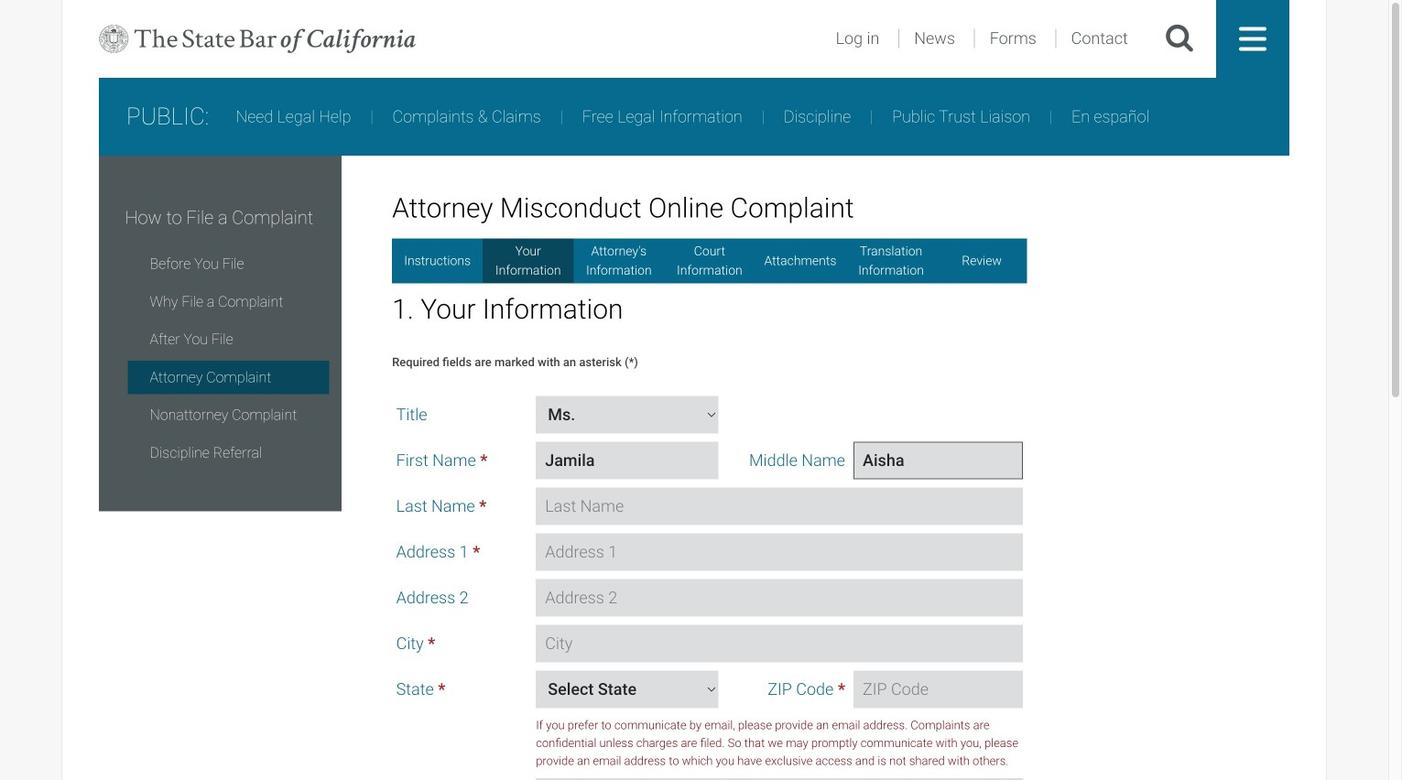 Task type: locate. For each thing, give the bounding box(es) containing it.
logo image
[[99, 0, 416, 78]]

search form image
[[1166, 23, 1195, 55]]



Task type: vqa. For each thing, say whether or not it's contained in the screenshot.
search form "icon"
yes



Task type: describe. For each thing, give the bounding box(es) containing it.
Address 2 text field
[[536, 579, 1024, 617]]

City text field
[[536, 625, 1024, 663]]

First Name text field
[[536, 442, 719, 480]]

ZIP Code text field
[[854, 671, 1024, 709]]

Middle Name text field
[[854, 442, 1024, 480]]

Address 1 text field
[[536, 534, 1024, 571]]

Last Name text field
[[536, 488, 1024, 525]]

Email email field
[[536, 779, 1024, 781]]



